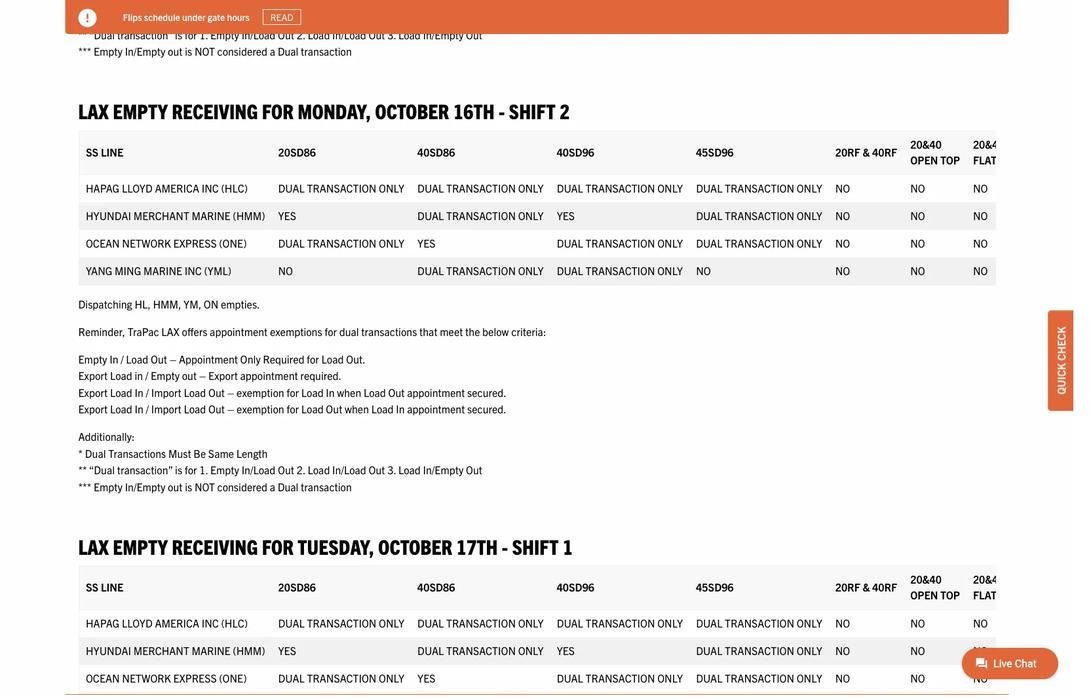 Task type: locate. For each thing, give the bounding box(es) containing it.
**
[[78, 28, 87, 41], [78, 464, 87, 477]]

2 hyundai from the top
[[86, 644, 131, 658]]

** inside * dual transactions must be same length ** "dual transaction" is for 1. empty in/load out 2. load in/load out 3. load in/empty out *** empty in/empty out is not considered a dual transaction
[[78, 28, 87, 41]]

0 vertical spatial transactions
[[108, 11, 166, 25]]

exemption
[[237, 386, 284, 399], [237, 403, 284, 416]]

0 vertical spatial receiving
[[172, 98, 258, 124]]

dual
[[278, 182, 304, 195], [417, 182, 444, 195], [556, 182, 583, 195], [696, 182, 722, 195], [417, 209, 444, 222], [696, 209, 722, 222], [278, 237, 304, 250], [556, 237, 583, 250], [696, 237, 722, 250], [417, 264, 444, 277], [556, 264, 583, 277], [278, 617, 304, 630], [417, 617, 444, 630], [556, 617, 583, 630], [696, 617, 722, 630], [417, 644, 444, 658], [696, 644, 722, 658], [278, 672, 304, 685], [556, 672, 583, 685], [696, 672, 722, 685]]

20&40 open top for lax empty receiving           for monday, october 16th              - shift 2
[[910, 138, 960, 167]]

2 (hmm) from the top
[[233, 644, 265, 658]]

receiving for monday,
[[172, 98, 258, 124]]

transaction down the read link
[[301, 45, 352, 58]]

hl,
[[135, 298, 151, 311]]

hyundai
[[86, 209, 131, 222], [86, 644, 131, 658]]

0 vertical spatial 20sd86
[[278, 146, 315, 159]]

1 be from the top
[[193, 11, 206, 25]]

1 3. from the top
[[387, 28, 396, 41]]

40sd96 down 2
[[556, 146, 594, 159]]

(hlc)
[[221, 182, 247, 195], [221, 617, 247, 630]]

2 ocean from the top
[[86, 672, 119, 685]]

0 vertical spatial be
[[193, 11, 206, 25]]

1 vertical spatial 20rf & 40rf
[[835, 581, 897, 594]]

1 vertical spatial open
[[910, 589, 938, 602]]

1 vertical spatial ***
[[78, 480, 91, 493]]

20rf & 40rf
[[835, 146, 897, 159], [835, 581, 897, 594]]

1 vertical spatial 20&40 open top
[[910, 573, 960, 602]]

when down required. on the left bottom of page
[[337, 386, 361, 399]]

transactions inside * dual transactions must be same length ** "dual transaction" is for 1. empty in/load out 2. load in/load out 3. load in/empty out *** empty in/empty out is not considered a dual transaction
[[108, 11, 166, 25]]

2 america from the top
[[155, 617, 199, 630]]

40sd96 for lax empty receiving           for monday, october 16th              - shift 2
[[556, 146, 594, 159]]

considered
[[217, 45, 267, 58], [217, 480, 267, 493]]

inc for monday,
[[201, 182, 218, 195]]

1 length from the top
[[236, 11, 268, 25]]

yang
[[86, 264, 112, 277]]

ss line
[[86, 146, 123, 159], [86, 581, 123, 594]]

2 "dual from the top
[[89, 464, 115, 477]]

20&40
[[910, 138, 941, 151], [973, 138, 1004, 151], [910, 573, 941, 586], [973, 573, 1004, 586]]

0 vertical spatial must
[[168, 11, 191, 25]]

top
[[940, 153, 960, 167], [940, 589, 960, 602]]

0 vertical spatial rack
[[999, 153, 1026, 167]]

1 secured. from the top
[[467, 386, 506, 399]]

** down 'additionally:'
[[78, 464, 87, 477]]

2 transactions from the top
[[108, 447, 166, 460]]

ss
[[86, 146, 98, 159], [86, 581, 98, 594]]

20&40 open top
[[910, 138, 960, 167], [910, 573, 960, 602]]

0 vertical spatial shift
[[509, 98, 555, 124]]

1 ocean network express (one) from the top
[[86, 237, 246, 250]]

*** down 'additionally:'
[[78, 480, 91, 493]]

1 20&40 open top from the top
[[910, 138, 960, 167]]

1 (hmm) from the top
[[233, 209, 265, 222]]

2.
[[297, 28, 305, 41], [297, 464, 305, 477]]

- right 17th
[[502, 533, 508, 559]]

*** inside the 'additionally: * dual transactions must be same length ** "dual transaction" is for 1. empty in/load out 2. load in/load out 3. load in/empty out *** empty in/empty out is not considered a dual transaction'
[[78, 480, 91, 493]]

1 line from the top
[[101, 146, 123, 159]]

1 vertical spatial ocean network express (one)
[[86, 672, 246, 685]]

20sd86 down the lax empty receiving           for monday, october 16th              - shift 2
[[278, 146, 315, 159]]

* dual transactions must be same length ** "dual transaction" is for 1. empty in/load out 2. load in/load out 3. load in/empty out *** empty in/empty out is not considered a dual transaction
[[78, 11, 482, 58]]

1 considered from the top
[[217, 45, 267, 58]]

quick check
[[1054, 327, 1067, 395]]

empty for lax empty receiving           for tuesday, october 17th              - shift 1
[[113, 533, 168, 559]]

1 lloyd from the top
[[122, 182, 152, 195]]

hmm,
[[153, 298, 181, 311]]

0 vertical spatial 40rf
[[872, 146, 897, 159]]

0 vertical spatial marine
[[191, 209, 230, 222]]

1 hyundai from the top
[[86, 209, 131, 222]]

october for tuesday,
[[378, 533, 452, 559]]

appointment
[[210, 325, 268, 338], [240, 369, 298, 382], [407, 386, 465, 399], [407, 403, 465, 416]]

0 vertical spatial (hlc)
[[221, 182, 247, 195]]

the
[[465, 325, 480, 338]]

2 a from the top
[[270, 480, 275, 493]]

0 vertical spatial 3.
[[387, 28, 396, 41]]

hapag lloyd america inc (hlc) for lax empty receiving           for tuesday, october 17th              - shift 1
[[86, 617, 247, 630]]

1 vertical spatial rack
[[999, 589, 1026, 602]]

1 vertical spatial hapag
[[86, 617, 119, 630]]

2 merchant from the top
[[133, 644, 189, 658]]

1 hapag from the top
[[86, 182, 119, 195]]

1 * from the top
[[78, 11, 83, 25]]

0 vertical spatial empty
[[113, 98, 168, 124]]

1 40sd86 from the top
[[417, 146, 455, 159]]

open for lax empty receiving           for tuesday, october 17th              - shift 1
[[910, 589, 938, 602]]

1 vertical spatial (hmm)
[[233, 644, 265, 658]]

2 not from the top
[[195, 480, 215, 493]]

out
[[168, 45, 183, 58], [182, 369, 197, 382], [168, 480, 183, 493]]

transactions down 'additionally:'
[[108, 447, 166, 460]]

"dual down solid image
[[89, 28, 115, 41]]

1 40rf from the top
[[872, 146, 897, 159]]

2 for from the top
[[262, 533, 294, 559]]

* left flips
[[78, 11, 83, 25]]

1 hyundai merchant marine (hmm) from the top
[[86, 209, 265, 222]]

considered inside the 'additionally: * dual transactions must be same length ** "dual transaction" is for 1. empty in/load out 2. load in/load out 3. load in/empty out *** empty in/empty out is not considered a dual transaction'
[[217, 480, 267, 493]]

october left 16th
[[375, 98, 449, 124]]

1 not from the top
[[195, 45, 215, 58]]

2 vertical spatial out
[[168, 480, 183, 493]]

flips schedule under gate hours
[[123, 11, 250, 23]]

20sd86 for monday,
[[278, 146, 315, 159]]

1 vertical spatial a
[[270, 480, 275, 493]]

0 vertical spatial exemption
[[237, 386, 284, 399]]

2 flat from the top
[[973, 589, 996, 602]]

2 20rf & 40rf from the top
[[835, 581, 897, 594]]

1 vertical spatial 40sd96
[[556, 581, 594, 594]]

1 vertical spatial transaction
[[301, 480, 352, 493]]

2 line from the top
[[101, 581, 123, 594]]

0 vertical spatial ocean network express (one)
[[86, 237, 246, 250]]

40sd96 down 1
[[556, 581, 594, 594]]

1 1. from the top
[[199, 28, 208, 41]]

* inside the 'additionally: * dual transactions must be same length ** "dual transaction" is for 1. empty in/load out 2. load in/load out 3. load in/empty out *** empty in/empty out is not considered a dual transaction'
[[78, 447, 83, 460]]

/
[[121, 352, 124, 366], [145, 369, 148, 382], [146, 386, 149, 399], [146, 403, 149, 416]]

october for monday,
[[375, 98, 449, 124]]

monday,
[[298, 98, 371, 124]]

1 ss from the top
[[86, 146, 98, 159]]

1 vertical spatial merchant
[[133, 644, 189, 658]]

shift for 1
[[512, 533, 559, 559]]

0 vertical spatial considered
[[217, 45, 267, 58]]

0 vertical spatial &
[[862, 146, 870, 159]]

1
[[563, 533, 573, 559]]

0 vertical spatial top
[[940, 153, 960, 167]]

2 hapag from the top
[[86, 617, 119, 630]]

shift left 2
[[509, 98, 555, 124]]

0 vertical spatial hyundai
[[86, 209, 131, 222]]

0 vertical spatial a
[[270, 45, 275, 58]]

2 20rf from the top
[[835, 581, 860, 594]]

for for tuesday,
[[262, 533, 294, 559]]

0 vertical spatial transaction"
[[117, 28, 173, 41]]

(one)
[[219, 237, 246, 250], [219, 672, 246, 685]]

1 same from the top
[[208, 11, 234, 25]]

1 vertical spatial ss line
[[86, 581, 123, 594]]

2 top from the top
[[940, 589, 960, 602]]

1 2. from the top
[[297, 28, 305, 41]]

1 vertical spatial 20&40 flat rack
[[973, 573, 1026, 602]]

1 america from the top
[[155, 182, 199, 195]]

1 vertical spatial lloyd
[[122, 617, 152, 630]]

20&40 flat rack for lax empty receiving           for tuesday, october 17th              - shift 1
[[973, 573, 1026, 602]]

1 vertical spatial 20rf
[[835, 581, 860, 594]]

0 vertical spatial 1.
[[199, 28, 208, 41]]

20rf for lax empty receiving           for monday, october 16th              - shift 2
[[835, 146, 860, 159]]

ss line for lax empty receiving           for monday, october 16th              - shift 2
[[86, 146, 123, 159]]

1 receiving from the top
[[172, 98, 258, 124]]

marine for lax empty receiving           for tuesday, october 17th              - shift 1
[[191, 644, 230, 658]]

in
[[135, 369, 143, 382]]

***
[[78, 45, 91, 58], [78, 480, 91, 493]]

2 must from the top
[[168, 447, 191, 460]]

1 *** from the top
[[78, 45, 91, 58]]

1 transactions from the top
[[108, 11, 166, 25]]

ym,
[[184, 298, 201, 311]]

1 transaction from the top
[[301, 45, 352, 58]]

1 vertical spatial out
[[182, 369, 197, 382]]

20&40 open top for lax empty receiving           for tuesday, october 17th              - shift 1
[[910, 573, 960, 602]]

1 vertical spatial 40rf
[[872, 581, 897, 594]]

exemptions
[[270, 325, 322, 338]]

2 ss line from the top
[[86, 581, 123, 594]]

1 vertical spatial receiving
[[172, 533, 258, 559]]

20sd86 for tuesday,
[[278, 581, 315, 594]]

network
[[122, 237, 171, 250], [122, 672, 171, 685]]

reminder,
[[78, 325, 125, 338]]

20sd86
[[278, 146, 315, 159], [278, 581, 315, 594]]

*** inside * dual transactions must be same length ** "dual transaction" is for 1. empty in/load out 2. load in/load out 3. load in/empty out *** empty in/empty out is not considered a dual transaction
[[78, 45, 91, 58]]

2 vertical spatial inc
[[201, 617, 218, 630]]

1 open from the top
[[910, 153, 938, 167]]

for left the 'tuesday,'
[[262, 533, 294, 559]]

1 vertical spatial *
[[78, 447, 83, 460]]

0 vertical spatial when
[[337, 386, 361, 399]]

2 40rf from the top
[[872, 581, 897, 594]]

1 vertical spatial 40sd86
[[417, 581, 455, 594]]

0 vertical spatial for
[[262, 98, 294, 124]]

0 vertical spatial america
[[155, 182, 199, 195]]

dual
[[339, 325, 359, 338]]

1 vertical spatial express
[[173, 672, 216, 685]]

1 vertical spatial marine
[[143, 264, 182, 277]]

2 & from the top
[[862, 581, 870, 594]]

2 hapag lloyd america inc (hlc) from the top
[[86, 617, 247, 630]]

2 vertical spatial lax
[[78, 533, 109, 559]]

- right 16th
[[499, 98, 505, 124]]

0 vertical spatial same
[[208, 11, 234, 25]]

2 open from the top
[[910, 589, 938, 602]]

2 (hlc) from the top
[[221, 617, 247, 630]]

transaction" down 'additionally:'
[[117, 464, 173, 477]]

0 vertical spatial lloyd
[[122, 182, 152, 195]]

1 vertical spatial shift
[[512, 533, 559, 559]]

transaction" inside * dual transactions must be same length ** "dual transaction" is for 1. empty in/load out 2. load in/load out 3. load in/empty out *** empty in/empty out is not considered a dual transaction
[[117, 28, 173, 41]]

not inside * dual transactions must be same length ** "dual transaction" is for 1. empty in/load out 2. load in/load out 3. load in/empty out *** empty in/empty out is not considered a dual transaction
[[195, 45, 215, 58]]

1 vertical spatial hyundai
[[86, 644, 131, 658]]

0 vertical spatial import
[[151, 386, 181, 399]]

0 vertical spatial **
[[78, 28, 87, 41]]

1 a from the top
[[270, 45, 275, 58]]

2 * from the top
[[78, 447, 83, 460]]

&
[[862, 146, 870, 159], [862, 581, 870, 594]]

rack
[[999, 153, 1026, 167], [999, 589, 1026, 602]]

0 vertical spatial 20rf & 40rf
[[835, 146, 897, 159]]

& for 1
[[862, 581, 870, 594]]

1 vertical spatial hapag lloyd america inc (hlc)
[[86, 617, 247, 630]]

0 vertical spatial hyundai merchant marine (hmm)
[[86, 209, 265, 222]]

quick check link
[[1048, 310, 1074, 411]]

"dual down 'additionally:'
[[89, 464, 115, 477]]

must inside the 'additionally: * dual transactions must be same length ** "dual transaction" is for 1. empty in/load out 2. load in/load out 3. load in/empty out *** empty in/empty out is not considered a dual transaction'
[[168, 447, 191, 460]]

0 vertical spatial open
[[910, 153, 938, 167]]

2
[[560, 98, 570, 124]]

1 vertical spatial "dual
[[89, 464, 115, 477]]

1 vertical spatial ss
[[86, 581, 98, 594]]

in
[[110, 352, 118, 366], [135, 386, 143, 399], [326, 386, 335, 399], [135, 403, 143, 416], [396, 403, 405, 416]]

be inside the 'additionally: * dual transactions must be same length ** "dual transaction" is for 1. empty in/load out 2. load in/load out 3. load in/empty out *** empty in/empty out is not considered a dual transaction'
[[193, 447, 206, 460]]

1 vertical spatial secured.
[[467, 403, 506, 416]]

receiving
[[172, 98, 258, 124], [172, 533, 258, 559]]

0 vertical spatial ocean
[[86, 237, 119, 250]]

2 rack from the top
[[999, 589, 1026, 602]]

0 vertical spatial 20&40 flat rack
[[973, 138, 1026, 167]]

1 20sd86 from the top
[[278, 146, 315, 159]]

1 network from the top
[[122, 237, 171, 250]]

2 ss from the top
[[86, 581, 98, 594]]

2 be from the top
[[193, 447, 206, 460]]

criteria:
[[511, 325, 546, 338]]

45sd96 for lax empty receiving           for monday, october 16th              - shift 2
[[696, 146, 733, 159]]

yes
[[278, 209, 296, 222], [556, 209, 574, 222], [417, 237, 435, 250], [278, 644, 296, 658], [556, 644, 574, 658], [417, 672, 435, 685]]

1 for from the top
[[262, 98, 294, 124]]

is
[[175, 28, 182, 41], [185, 45, 192, 58], [175, 464, 182, 477], [185, 480, 192, 493]]

1 "dual from the top
[[89, 28, 115, 41]]

be inside * dual transactions must be same length ** "dual transaction" is for 1. empty in/load out 2. load in/load out 3. load in/empty out *** empty in/empty out is not considered a dual transaction
[[193, 11, 206, 25]]

0 vertical spatial lax
[[78, 98, 109, 124]]

only
[[240, 352, 261, 366]]

ss for lax empty receiving           for monday, october 16th              - shift 2
[[86, 146, 98, 159]]

length inside * dual transactions must be same length ** "dual transaction" is for 1. empty in/load out 2. load in/load out 3. load in/empty out *** empty in/empty out is not considered a dual transaction
[[236, 11, 268, 25]]

(yml)
[[204, 264, 231, 277]]

1 vertical spatial import
[[151, 403, 181, 416]]

2 1. from the top
[[199, 464, 208, 477]]

0 vertical spatial 20&40 open top
[[910, 138, 960, 167]]

2 transaction" from the top
[[117, 464, 173, 477]]

"dual inside the 'additionally: * dual transactions must be same length ** "dual transaction" is for 1. empty in/load out 2. load in/load out 3. load in/empty out *** empty in/empty out is not considered a dual transaction'
[[89, 464, 115, 477]]

20rf & 40rf for lax empty receiving           for monday, october 16th              - shift 2
[[835, 146, 897, 159]]

3. inside the 'additionally: * dual transactions must be same length ** "dual transaction" is for 1. empty in/load out 2. load in/load out 3. load in/empty out *** empty in/empty out is not considered a dual transaction'
[[387, 464, 396, 477]]

ocean network express (one)
[[86, 237, 246, 250], [86, 672, 246, 685]]

1 vertical spatial 20sd86
[[278, 581, 315, 594]]

1 vertical spatial for
[[262, 533, 294, 559]]

out inside the empty in / load out – appointment only required for load out. export load in / empty out – export appointment required. export load in / import load out – exemption for load in when load out appointment secured. export load in / import load out – exemption for load out when load in appointment secured.
[[182, 369, 197, 382]]

ocean
[[86, 237, 119, 250], [86, 672, 119, 685]]

1 empty from the top
[[113, 98, 168, 124]]

2 length from the top
[[236, 447, 268, 460]]

transaction
[[301, 45, 352, 58], [301, 480, 352, 493]]

(hlc) for tuesday,
[[221, 617, 247, 630]]

merchant
[[133, 209, 189, 222], [133, 644, 189, 658]]

0 vertical spatial flat
[[973, 153, 996, 167]]

shift
[[509, 98, 555, 124], [512, 533, 559, 559]]

tuesday,
[[298, 533, 374, 559]]

** down solid image
[[78, 28, 87, 41]]

2 vertical spatial marine
[[191, 644, 230, 658]]

40rf
[[872, 146, 897, 159], [872, 581, 897, 594]]

1 vertical spatial empty
[[113, 533, 168, 559]]

1 vertical spatial (hlc)
[[221, 617, 247, 630]]

in/empty
[[423, 28, 464, 41], [125, 45, 165, 58], [423, 464, 464, 477], [125, 480, 165, 493]]

hapag lloyd america inc (hlc)
[[86, 182, 247, 195], [86, 617, 247, 630]]

hapag lloyd america inc (hlc) for lax empty receiving           for monday, october 16th              - shift 2
[[86, 182, 247, 195]]

& for 2
[[862, 146, 870, 159]]

ss for lax empty receiving           for tuesday, october 17th              - shift 1
[[86, 581, 98, 594]]

1 hapag lloyd america inc (hlc) from the top
[[86, 182, 247, 195]]

2 20&40 open top from the top
[[910, 573, 960, 602]]

0 vertical spatial "dual
[[89, 28, 115, 41]]

1 (hlc) from the top
[[221, 182, 247, 195]]

1 flat from the top
[[973, 153, 996, 167]]

0 vertical spatial 40sd96
[[556, 146, 594, 159]]

transactions
[[108, 11, 166, 25], [108, 447, 166, 460]]

1 20rf from the top
[[835, 146, 860, 159]]

1 vertical spatial 2.
[[297, 464, 305, 477]]

secured.
[[467, 386, 506, 399], [467, 403, 506, 416]]

import
[[151, 386, 181, 399], [151, 403, 181, 416]]

2 hyundai merchant marine (hmm) from the top
[[86, 644, 265, 658]]

20&40 flat rack
[[973, 138, 1026, 167], [973, 573, 1026, 602]]

length inside the 'additionally: * dual transactions must be same length ** "dual transaction" is for 1. empty in/load out 2. load in/load out 3. load in/empty out *** empty in/empty out is not considered a dual transaction'
[[236, 447, 268, 460]]

rack for lax empty receiving           for monday, october 16th              - shift 2
[[999, 153, 1026, 167]]

empty for lax empty receiving           for monday, october 16th              - shift 2
[[113, 98, 168, 124]]

1 import from the top
[[151, 386, 181, 399]]

transaction
[[307, 182, 376, 195], [446, 182, 515, 195], [585, 182, 655, 195], [724, 182, 794, 195], [446, 209, 515, 222], [724, 209, 794, 222], [307, 237, 376, 250], [585, 237, 655, 250], [724, 237, 794, 250], [446, 264, 515, 277], [585, 264, 655, 277], [307, 617, 376, 630], [446, 617, 515, 630], [585, 617, 655, 630], [724, 617, 794, 630], [446, 644, 515, 658], [724, 644, 794, 658], [307, 672, 376, 685], [585, 672, 655, 685], [724, 672, 794, 685]]

hyundai merchant marine (hmm)
[[86, 209, 265, 222], [86, 644, 265, 658]]

0 vertical spatial not
[[195, 45, 215, 58]]

0 vertical spatial 45sd96
[[696, 146, 733, 159]]

2 (one) from the top
[[219, 672, 246, 685]]

1 vertical spatial 3.
[[387, 464, 396, 477]]

1 merchant from the top
[[133, 209, 189, 222]]

transaction" down flips
[[117, 28, 173, 41]]

express for monday,
[[173, 237, 216, 250]]

*** down solid image
[[78, 45, 91, 58]]

20rf
[[835, 146, 860, 159], [835, 581, 860, 594]]

not inside the 'additionally: * dual transactions must be same length ** "dual transaction" is for 1. empty in/load out 2. load in/load out 3. load in/empty out *** empty in/empty out is not considered a dual transaction'
[[195, 480, 215, 493]]

(one) for tuesday,
[[219, 672, 246, 685]]

1 ss line from the top
[[86, 146, 123, 159]]

ming
[[114, 264, 141, 277]]

0 vertical spatial october
[[375, 98, 449, 124]]

for
[[262, 98, 294, 124], [262, 533, 294, 559]]

1 (one) from the top
[[219, 237, 246, 250]]

1 vertical spatial transactions
[[108, 447, 166, 460]]

2 express from the top
[[173, 672, 216, 685]]

marine
[[191, 209, 230, 222], [143, 264, 182, 277], [191, 644, 230, 658]]

1 vertical spatial exemption
[[237, 403, 284, 416]]

flat for lax empty receiving           for monday, october 16th              - shift 2
[[973, 153, 996, 167]]

1 vertical spatial (one)
[[219, 672, 246, 685]]

2 40sd96 from the top
[[556, 581, 594, 594]]

2 40sd86 from the top
[[417, 581, 455, 594]]

transaction inside the 'additionally: * dual transactions must be same length ** "dual transaction" is for 1. empty in/load out 2. load in/load out 3. load in/empty out *** empty in/empty out is not considered a dual transaction'
[[301, 480, 352, 493]]

october left 17th
[[378, 533, 452, 559]]

2 *** from the top
[[78, 480, 91, 493]]

0 vertical spatial transaction
[[301, 45, 352, 58]]

same inside * dual transactions must be same length ** "dual transaction" is for 1. empty in/load out 2. load in/load out 3. load in/empty out *** empty in/empty out is not considered a dual transaction
[[208, 11, 234, 25]]

1 vertical spatial 1.
[[199, 464, 208, 477]]

2 20sd86 from the top
[[278, 581, 315, 594]]

line
[[101, 146, 123, 159], [101, 581, 123, 594]]

shift left 1
[[512, 533, 559, 559]]

1 rack from the top
[[999, 153, 1026, 167]]

be
[[193, 11, 206, 25], [193, 447, 206, 460]]

0 vertical spatial length
[[236, 11, 268, 25]]

out
[[278, 28, 294, 41], [369, 28, 385, 41], [466, 28, 482, 41], [151, 352, 167, 366], [208, 386, 225, 399], [388, 386, 405, 399], [208, 403, 225, 416], [326, 403, 342, 416], [278, 464, 294, 477], [369, 464, 385, 477], [466, 464, 482, 477]]

additionally: * dual transactions must be same length ** "dual transaction" is for 1. empty in/load out 2. load in/load out 3. load in/empty out *** empty in/empty out is not considered a dual transaction
[[78, 430, 482, 493]]

required
[[263, 352, 304, 366]]

transactions inside the 'additionally: * dual transactions must be same length ** "dual transaction" is for 1. empty in/load out 2. load in/load out 3. load in/empty out *** empty in/empty out is not considered a dual transaction'
[[108, 447, 166, 460]]

ocean for lax empty receiving           for tuesday, october 17th              - shift 1
[[86, 672, 119, 685]]

2 same from the top
[[208, 447, 234, 460]]

0 vertical spatial out
[[168, 45, 183, 58]]

for left monday,
[[262, 98, 294, 124]]

0 vertical spatial 20rf
[[835, 146, 860, 159]]

1 ** from the top
[[78, 28, 87, 41]]

0 vertical spatial ***
[[78, 45, 91, 58]]

transaction"
[[117, 28, 173, 41], [117, 464, 173, 477]]

in/load
[[242, 28, 275, 41], [332, 28, 366, 41], [242, 464, 275, 477], [332, 464, 366, 477]]

2 ** from the top
[[78, 464, 87, 477]]

1 45sd96 from the top
[[696, 146, 733, 159]]

a
[[270, 45, 275, 58], [270, 480, 275, 493]]

1 vertical spatial flat
[[973, 589, 996, 602]]

flat
[[973, 153, 996, 167], [973, 589, 996, 602]]

40sd86
[[417, 146, 455, 159], [417, 581, 455, 594]]

lax
[[78, 98, 109, 124], [161, 325, 180, 338], [78, 533, 109, 559]]

2 transaction from the top
[[301, 480, 352, 493]]

0 vertical spatial secured.
[[467, 386, 506, 399]]

1 40sd96 from the top
[[556, 146, 594, 159]]

40rf for 1
[[872, 581, 897, 594]]

lloyd
[[122, 182, 152, 195], [122, 617, 152, 630]]

2 lloyd from the top
[[122, 617, 152, 630]]

0 vertical spatial hapag
[[86, 182, 119, 195]]

dual transaction only
[[278, 182, 404, 195], [417, 182, 543, 195], [556, 182, 683, 195], [696, 182, 822, 195], [417, 209, 543, 222], [696, 209, 822, 222], [278, 237, 404, 250], [556, 237, 683, 250], [696, 237, 822, 250], [417, 264, 543, 277], [556, 264, 683, 277], [278, 617, 404, 630], [417, 617, 543, 630], [556, 617, 683, 630], [696, 617, 822, 630], [417, 644, 543, 658], [696, 644, 822, 658], [278, 672, 404, 685], [556, 672, 683, 685], [696, 672, 822, 685]]

open for lax empty receiving           for monday, october 16th              - shift 2
[[910, 153, 938, 167]]

1 20&40 flat rack from the top
[[973, 138, 1026, 167]]

empty
[[210, 28, 239, 41], [94, 45, 123, 58], [78, 352, 107, 366], [151, 369, 180, 382], [210, 464, 239, 477], [94, 480, 123, 493]]

0 vertical spatial (hmm)
[[233, 209, 265, 222]]

when down out. at left
[[345, 403, 369, 416]]

2 ocean network express (one) from the top
[[86, 672, 246, 685]]

empty in / load out – appointment only required for load out. export load in / empty out – export appointment required. export load in / import load out – exemption for load in when load out appointment secured. export load in / import load out – exemption for load out when load in appointment secured.
[[78, 352, 506, 416]]

1 transaction" from the top
[[117, 28, 173, 41]]

transactions right solid image
[[108, 11, 166, 25]]

20sd86 down lax empty receiving           for tuesday, october 17th              - shift 1
[[278, 581, 315, 594]]

1 top from the top
[[940, 153, 960, 167]]

"dual
[[89, 28, 115, 41], [89, 464, 115, 477]]

check
[[1054, 327, 1067, 361]]

0 vertical spatial ss
[[86, 146, 98, 159]]

1. inside the 'additionally: * dual transactions must be same length ** "dual transaction" is for 1. empty in/load out 2. load in/load out 3. load in/empty out *** empty in/empty out is not considered a dual transaction'
[[199, 464, 208, 477]]

1 vertical spatial october
[[378, 533, 452, 559]]

0 vertical spatial express
[[173, 237, 216, 250]]

ocean network express (one) for lax empty receiving           for tuesday, october 17th              - shift 1
[[86, 672, 246, 685]]

1 20rf & 40rf from the top
[[835, 146, 897, 159]]

1 vertical spatial line
[[101, 581, 123, 594]]

1 & from the top
[[862, 146, 870, 159]]

export
[[78, 369, 108, 382], [208, 369, 238, 382], [78, 386, 108, 399], [78, 403, 108, 416]]

2 3. from the top
[[387, 464, 396, 477]]

* down 'additionally:'
[[78, 447, 83, 460]]

2 empty from the top
[[113, 533, 168, 559]]

hyundai for lax empty receiving           for monday, october 16th              - shift 2
[[86, 209, 131, 222]]

for inside * dual transactions must be same length ** "dual transaction" is for 1. empty in/load out 2. load in/load out 3. load in/empty out *** empty in/empty out is not considered a dual transaction
[[185, 28, 197, 41]]

1 ocean from the top
[[86, 237, 119, 250]]

express
[[173, 237, 216, 250], [173, 672, 216, 685]]

(hmm) for monday,
[[233, 209, 265, 222]]

hapag for lax empty receiving           for tuesday, october 17th              - shift 1
[[86, 617, 119, 630]]

lax for lax empty receiving           for tuesday, october 17th              - shift 1
[[78, 533, 109, 559]]

transactions
[[361, 325, 417, 338]]

0 vertical spatial merchant
[[133, 209, 189, 222]]

45sd96
[[696, 146, 733, 159], [696, 581, 733, 594]]

2 45sd96 from the top
[[696, 581, 733, 594]]

receiving for tuesday,
[[172, 533, 258, 559]]

1 must from the top
[[168, 11, 191, 25]]

transaction up lax empty receiving           for tuesday, october 17th              - shift 1
[[301, 480, 352, 493]]



Task type: describe. For each thing, give the bounding box(es) containing it.
offers
[[182, 325, 207, 338]]

line for lax empty receiving           for tuesday, october 17th              - shift 1
[[101, 581, 123, 594]]

america for lax empty receiving           for tuesday, october 17th              - shift 1
[[155, 617, 199, 630]]

reminder, trapac lax offers appointment exemptions for dual transactions that meet the below criteria:
[[78, 325, 546, 338]]

read link
[[263, 9, 301, 25]]

for inside the 'additionally: * dual transactions must be same length ** "dual transaction" is for 1. empty in/load out 2. load in/load out 3. load in/empty out *** empty in/empty out is not considered a dual transaction'
[[185, 464, 197, 477]]

hyundai merchant marine (hmm) for lax empty receiving           for monday, october 16th              - shift 2
[[86, 209, 265, 222]]

ocean network express (one) for lax empty receiving           for monday, october 16th              - shift 2
[[86, 237, 246, 250]]

2. inside * dual transactions must be same length ** "dual transaction" is for 1. empty in/load out 2. load in/load out 3. load in/empty out *** empty in/empty out is not considered a dual transaction
[[297, 28, 305, 41]]

1. inside * dual transactions must be same length ** "dual transaction" is for 1. empty in/load out 2. load in/load out 3. load in/empty out *** empty in/empty out is not considered a dual transaction
[[199, 28, 208, 41]]

2 import from the top
[[151, 403, 181, 416]]

hours
[[227, 11, 250, 23]]

flat for lax empty receiving           for tuesday, october 17th              - shift 1
[[973, 589, 996, 602]]

hyundai merchant marine (hmm) for lax empty receiving           for tuesday, october 17th              - shift 1
[[86, 644, 265, 658]]

40sd86 for 16th
[[417, 146, 455, 159]]

trapac
[[128, 325, 159, 338]]

(hlc) for monday,
[[221, 182, 247, 195]]

on
[[204, 298, 218, 311]]

network for lax empty receiving           for tuesday, october 17th              - shift 1
[[122, 672, 171, 685]]

for for monday,
[[262, 98, 294, 124]]

17th
[[456, 533, 498, 559]]

lax empty receiving           for monday, october 16th              - shift 2
[[78, 98, 570, 124]]

top for lax empty receiving           for tuesday, october 17th              - shift 1
[[940, 589, 960, 602]]

40rf for 2
[[872, 146, 897, 159]]

lax empty receiving           for tuesday, october 17th              - shift 1
[[78, 533, 573, 559]]

(hmm) for tuesday,
[[233, 644, 265, 658]]

top for lax empty receiving           for monday, october 16th              - shift 2
[[940, 153, 960, 167]]

* inside * dual transactions must be same length ** "dual transaction" is for 1. empty in/load out 2. load in/load out 3. load in/empty out *** empty in/empty out is not considered a dual transaction
[[78, 11, 83, 25]]

dispatching hl, hmm, ym, on empties.
[[78, 298, 260, 311]]

additionally:
[[78, 430, 135, 443]]

20&40 flat rack for lax empty receiving           for monday, october 16th              - shift 2
[[973, 138, 1026, 167]]

40sd96 for lax empty receiving           for tuesday, october 17th              - shift 1
[[556, 581, 594, 594]]

1 exemption from the top
[[237, 386, 284, 399]]

lloyd for lax empty receiving           for monday, october 16th              - shift 2
[[122, 182, 152, 195]]

out inside the 'additionally: * dual transactions must be same length ** "dual transaction" is for 1. empty in/load out 2. load in/load out 3. load in/empty out *** empty in/empty out is not considered a dual transaction'
[[168, 480, 183, 493]]

hyundai for lax empty receiving           for tuesday, october 17th              - shift 1
[[86, 644, 131, 658]]

must inside * dual transactions must be same length ** "dual transaction" is for 1. empty in/load out 2. load in/load out 3. load in/empty out *** empty in/empty out is not considered a dual transaction
[[168, 11, 191, 25]]

3. inside * dual transactions must be same length ** "dual transaction" is for 1. empty in/load out 2. load in/load out 3. load in/empty out *** empty in/empty out is not considered a dual transaction
[[387, 28, 396, 41]]

a inside the 'additionally: * dual transactions must be same length ** "dual transaction" is for 1. empty in/load out 2. load in/load out 3. load in/empty out *** empty in/empty out is not considered a dual transaction'
[[270, 480, 275, 493]]

a inside * dual transactions must be same length ** "dual transaction" is for 1. empty in/load out 2. load in/load out 3. load in/empty out *** empty in/empty out is not considered a dual transaction
[[270, 45, 275, 58]]

required.
[[300, 369, 341, 382]]

express for tuesday,
[[173, 672, 216, 685]]

- for 17th
[[502, 533, 508, 559]]

read
[[270, 11, 293, 23]]

that
[[419, 325, 437, 338]]

out.
[[346, 352, 365, 366]]

2. inside the 'additionally: * dual transactions must be same length ** "dual transaction" is for 1. empty in/load out 2. load in/load out 3. load in/empty out *** empty in/empty out is not considered a dual transaction'
[[297, 464, 305, 477]]

- for 16th
[[499, 98, 505, 124]]

inc for tuesday,
[[201, 617, 218, 630]]

1 vertical spatial when
[[345, 403, 369, 416]]

merchant for lax empty receiving           for tuesday, october 17th              - shift 1
[[133, 644, 189, 658]]

solid image
[[78, 9, 97, 27]]

america for lax empty receiving           for monday, october 16th              - shift 2
[[155, 182, 199, 195]]

below
[[482, 325, 509, 338]]

"dual inside * dual transactions must be same length ** "dual transaction" is for 1. empty in/load out 2. load in/load out 3. load in/empty out *** empty in/empty out is not considered a dual transaction
[[89, 28, 115, 41]]

2 exemption from the top
[[237, 403, 284, 416]]

(one) for monday,
[[219, 237, 246, 250]]

shift for 2
[[509, 98, 555, 124]]

network for lax empty receiving           for monday, october 16th              - shift 2
[[122, 237, 171, 250]]

yang ming marine inc (yml)
[[86, 264, 231, 277]]

gate
[[208, 11, 225, 23]]

16th
[[453, 98, 495, 124]]

2 secured. from the top
[[467, 403, 506, 416]]

40sd86 for 17th
[[417, 581, 455, 594]]

empties.
[[221, 298, 260, 311]]

transaction inside * dual transactions must be same length ** "dual transaction" is for 1. empty in/load out 2. load in/load out 3. load in/empty out *** empty in/empty out is not considered a dual transaction
[[301, 45, 352, 58]]

merchant for lax empty receiving           for monday, october 16th              - shift 2
[[133, 209, 189, 222]]

schedule
[[144, 11, 180, 23]]

out inside * dual transactions must be same length ** "dual transaction" is for 1. empty in/load out 2. load in/load out 3. load in/empty out *** empty in/empty out is not considered a dual transaction
[[168, 45, 183, 58]]

dispatching
[[78, 298, 132, 311]]

line for lax empty receiving           for monday, october 16th              - shift 2
[[101, 146, 123, 159]]

same inside the 'additionally: * dual transactions must be same length ** "dual transaction" is for 1. empty in/load out 2. load in/load out 3. load in/empty out *** empty in/empty out is not considered a dual transaction'
[[208, 447, 234, 460]]

rack for lax empty receiving           for tuesday, october 17th              - shift 1
[[999, 589, 1026, 602]]

lloyd for lax empty receiving           for tuesday, october 17th              - shift 1
[[122, 617, 152, 630]]

ocean for lax empty receiving           for monday, october 16th              - shift 2
[[86, 237, 119, 250]]

ss line for lax empty receiving           for tuesday, october 17th              - shift 1
[[86, 581, 123, 594]]

1 vertical spatial lax
[[161, 325, 180, 338]]

45sd96 for lax empty receiving           for tuesday, october 17th              - shift 1
[[696, 581, 733, 594]]

considered inside * dual transactions must be same length ** "dual transaction" is for 1. empty in/load out 2. load in/load out 3. load in/empty out *** empty in/empty out is not considered a dual transaction
[[217, 45, 267, 58]]

under
[[182, 11, 206, 23]]

20rf & 40rf for lax empty receiving           for tuesday, october 17th              - shift 1
[[835, 581, 897, 594]]

meet
[[440, 325, 463, 338]]

transaction" inside the 'additionally: * dual transactions must be same length ** "dual transaction" is for 1. empty in/load out 2. load in/load out 3. load in/empty out *** empty in/empty out is not considered a dual transaction'
[[117, 464, 173, 477]]

1 vertical spatial inc
[[184, 264, 201, 277]]

flips
[[123, 11, 142, 23]]

lax for lax empty receiving           for monday, october 16th              - shift 2
[[78, 98, 109, 124]]

marine for lax empty receiving           for monday, october 16th              - shift 2
[[191, 209, 230, 222]]

hapag for lax empty receiving           for monday, october 16th              - shift 2
[[86, 182, 119, 195]]

quick
[[1054, 363, 1067, 395]]

20rf for lax empty receiving           for tuesday, october 17th              - shift 1
[[835, 581, 860, 594]]

appointment
[[179, 352, 238, 366]]

** inside the 'additionally: * dual transactions must be same length ** "dual transaction" is for 1. empty in/load out 2. load in/load out 3. load in/empty out *** empty in/empty out is not considered a dual transaction'
[[78, 464, 87, 477]]



Task type: vqa. For each thing, say whether or not it's contained in the screenshot.


